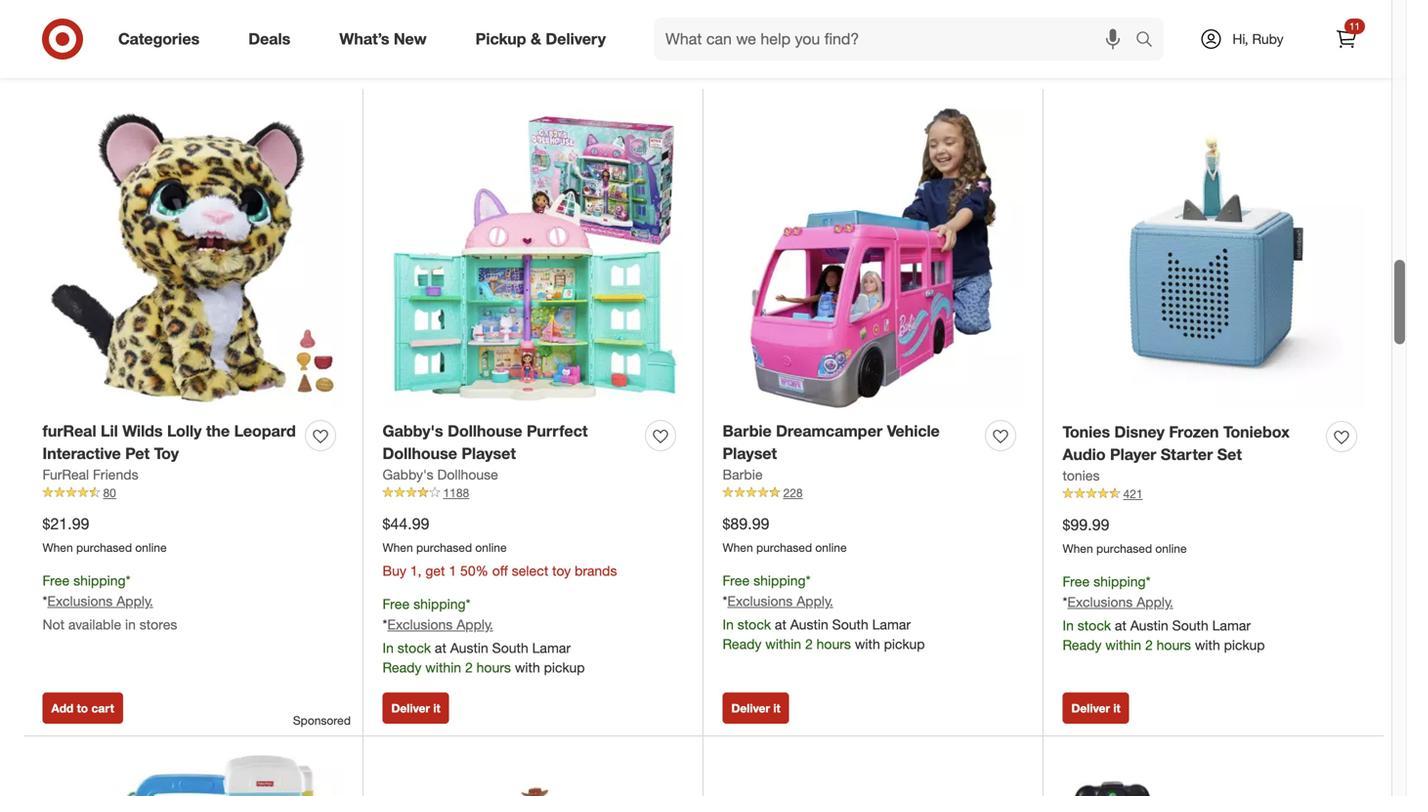Task type: locate. For each thing, give the bounding box(es) containing it.
1 deliver from the left
[[391, 701, 430, 716]]

exclusions down 1,
[[387, 616, 453, 633]]

dollhouse for gabby's dollhouse purrfect dollhouse playset
[[448, 422, 522, 441]]

when inside $99.99 when purchased online
[[1063, 541, 1093, 556]]

playset inside barbie dreamcamper vehicle playset
[[723, 444, 777, 463]]

1 horizontal spatial deliver it button
[[723, 693, 789, 724]]

2 vertical spatial dollhouse
[[437, 466, 498, 483]]

barbie dreamcamper vehicle playset image
[[723, 108, 1024, 409], [723, 108, 1024, 409]]

1 horizontal spatial deliver
[[732, 701, 770, 716]]

1 deliver it from the left
[[391, 701, 441, 716]]

in
[[125, 616, 136, 633]]

shipping inside free shipping * * exclusions apply. not available in stores
[[73, 572, 126, 589]]

1 horizontal spatial at
[[775, 616, 787, 633]]

add to cart button
[[43, 693, 123, 724]]

barbie link
[[723, 465, 763, 485]]

online inside $99.99 when purchased online
[[1156, 541, 1187, 556]]

shipping down get
[[414, 596, 466, 613]]

1 it from the left
[[433, 701, 441, 716]]

deliver it button for $99.99
[[1063, 693, 1130, 724]]

monster jam official megalodon storm all-terrain remote control monster truck - 1:15 scale image
[[1063, 756, 1365, 797], [1063, 756, 1365, 797]]

1 horizontal spatial lamar
[[872, 616, 911, 633]]

1 horizontal spatial pickup
[[884, 636, 925, 653]]

1 horizontal spatial stock
[[738, 616, 771, 633]]

it for $99.99
[[1114, 701, 1121, 716]]

online for $89.99
[[816, 540, 847, 555]]

tonies disney frozen toniebox audio player starter set
[[1063, 423, 1290, 464]]

1 horizontal spatial with
[[855, 636, 880, 653]]

1 horizontal spatial 2
[[805, 636, 813, 653]]

0 horizontal spatial deliver
[[391, 701, 430, 716]]

online down the 228 link
[[816, 540, 847, 555]]

free up "not"
[[43, 572, 70, 589]]

228
[[783, 486, 803, 500]]

ready for $99.99
[[1063, 637, 1102, 654]]

exclusions down $89.99 when purchased online
[[728, 593, 793, 610]]

when
[[43, 540, 73, 555], [383, 540, 413, 555], [723, 540, 753, 555], [1063, 541, 1093, 556]]

apply. inside free shipping * * exclusions apply. not available in stores
[[117, 593, 153, 610]]

toy
[[154, 444, 179, 463]]

0 horizontal spatial free shipping * * exclusions apply. in stock at  austin south lamar ready within 2 hours with pickup
[[383, 596, 585, 676]]

purchased up 1
[[416, 540, 472, 555]]

deliver
[[391, 701, 430, 716], [732, 701, 770, 716], [1072, 701, 1110, 716]]

free down buy
[[383, 596, 410, 613]]

2 barbie from the top
[[723, 466, 763, 483]]

2 gabby's from the top
[[383, 466, 434, 483]]

0 horizontal spatial with
[[515, 659, 540, 676]]

1 barbie from the top
[[723, 422, 772, 441]]

apply. down $89.99 when purchased online
[[797, 593, 834, 610]]

1 horizontal spatial ready
[[723, 636, 762, 653]]

tonies disney pixar toy story toniebox audio player starter set image
[[383, 756, 684, 797], [383, 756, 684, 797]]

purchased down "$89.99"
[[757, 540, 812, 555]]

online down 80 link
[[135, 540, 167, 555]]

free shipping * * exclusions apply. in stock at  austin south lamar ready within 2 hours with pickup down $99.99 when purchased online
[[1063, 573, 1265, 654]]

when down $21.99 on the bottom left of page
[[43, 540, 73, 555]]

2 deliver it from the left
[[732, 701, 781, 716]]

to
[[77, 701, 88, 716]]

2
[[805, 636, 813, 653], [1146, 637, 1153, 654], [465, 659, 473, 676]]

purchased
[[76, 540, 132, 555], [416, 540, 472, 555], [757, 540, 812, 555], [1097, 541, 1152, 556]]

what's new link
[[323, 18, 451, 61]]

deliver it
[[391, 701, 441, 716], [732, 701, 781, 716], [1072, 701, 1121, 716]]

leopard
[[234, 422, 296, 441]]

2 deliver it button from the left
[[723, 693, 789, 724]]

austin for $99.99
[[1131, 617, 1169, 634]]

fisher-price little people helpful neighbors wheelie garage image
[[43, 756, 344, 797], [43, 756, 344, 797]]

deals
[[248, 29, 291, 48]]

1188 link
[[383, 485, 684, 502]]

2 horizontal spatial deliver it button
[[1063, 693, 1130, 724]]

1 horizontal spatial it
[[773, 701, 781, 716]]

2 horizontal spatial deliver it
[[1072, 701, 1121, 716]]

1 gabby's from the top
[[383, 422, 443, 441]]

2 horizontal spatial hours
[[1157, 637, 1191, 654]]

2 it from the left
[[773, 701, 781, 716]]

it
[[433, 701, 441, 716], [773, 701, 781, 716], [1114, 701, 1121, 716]]

0 horizontal spatial 2
[[465, 659, 473, 676]]

dreamcamper
[[776, 422, 883, 441]]

at for $99.99
[[1115, 617, 1127, 634]]

south
[[832, 616, 869, 633], [1173, 617, 1209, 634], [492, 640, 529, 657]]

apply.
[[117, 593, 153, 610], [797, 593, 834, 610], [1137, 594, 1174, 611], [457, 616, 493, 633]]

austin down $99.99 when purchased online
[[1131, 617, 1169, 634]]

3 deliver it button from the left
[[1063, 693, 1130, 724]]

categories
[[118, 29, 200, 48]]

gabby's dollhouse purrfect dollhouse playset link
[[383, 420, 638, 465]]

purchased inside $99.99 when purchased online
[[1097, 541, 1152, 556]]

online
[[135, 540, 167, 555], [475, 540, 507, 555], [816, 540, 847, 555], [1156, 541, 1187, 556]]

exclusions apply. link for gabby's dollhouse purrfect dollhouse playset
[[387, 616, 493, 633]]

playset up the 1188
[[462, 444, 516, 463]]

1 vertical spatial gabby's
[[383, 466, 434, 483]]

1 playset from the left
[[462, 444, 516, 463]]

apply. down 50%
[[457, 616, 493, 633]]

free
[[43, 572, 70, 589], [723, 572, 750, 589], [1063, 573, 1090, 590], [383, 596, 410, 613]]

online inside $44.99 when purchased online buy 1, get 1 50% off select toy brands
[[475, 540, 507, 555]]

what's new
[[339, 29, 427, 48]]

* up "not"
[[43, 593, 47, 610]]

purchased inside $89.99 when purchased online
[[757, 540, 812, 555]]

deliver it button
[[383, 693, 449, 724], [723, 693, 789, 724], [1063, 693, 1130, 724]]

exclusions up available
[[47, 593, 113, 610]]

stores
[[140, 616, 177, 633]]

2 horizontal spatial ready
[[1063, 637, 1102, 654]]

audio
[[1063, 445, 1106, 464]]

hours for $89.99
[[817, 636, 851, 653]]

2 horizontal spatial south
[[1173, 617, 1209, 634]]

$89.99
[[723, 515, 770, 534]]

gabby's up gabby's dollhouse
[[383, 422, 443, 441]]

pickup for $89.99
[[884, 636, 925, 653]]

tonies disney frozen toniebox audio player starter set image
[[1063, 108, 1365, 410], [1063, 108, 1365, 410]]

exclusions for barbie dreamcamper vehicle playset
[[728, 593, 793, 610]]

1 horizontal spatial austin
[[790, 616, 829, 633]]

stock down $99.99 when purchased online
[[1078, 617, 1111, 634]]

barbie inside barbie dreamcamper vehicle playset
[[723, 422, 772, 441]]

purchased down $99.99
[[1097, 541, 1152, 556]]

2 horizontal spatial pickup
[[1224, 637, 1265, 654]]

*
[[126, 572, 130, 589], [806, 572, 811, 589], [1146, 573, 1151, 590], [43, 593, 47, 610], [723, 593, 728, 610], [1063, 594, 1068, 611], [466, 596, 471, 613], [383, 616, 387, 633]]

playset up 'barbie' link
[[723, 444, 777, 463]]

free for barbie dreamcamper vehicle playset
[[723, 572, 750, 589]]

ruby
[[1253, 30, 1284, 47]]

2 horizontal spatial lamar
[[1213, 617, 1251, 634]]

2 for $99.99
[[1146, 637, 1153, 654]]

stock
[[738, 616, 771, 633], [1078, 617, 1111, 634], [398, 640, 431, 657]]

purchased inside $44.99 when purchased online buy 1, get 1 50% off select toy brands
[[416, 540, 472, 555]]

free for tonies disney frozen toniebox audio player starter set
[[1063, 573, 1090, 590]]

purchased for $89.99
[[757, 540, 812, 555]]

friends
[[93, 466, 138, 483]]

when inside $89.99 when purchased online
[[723, 540, 753, 555]]

at down get
[[435, 640, 447, 657]]

0 horizontal spatial hours
[[477, 659, 511, 676]]

tonies disney frozen toniebox audio player starter set link
[[1063, 421, 1319, 466]]

What can we help you find? suggestions appear below search field
[[654, 18, 1141, 61]]

when for $21.99
[[43, 540, 73, 555]]

lil
[[101, 422, 118, 441]]

2 deliver from the left
[[732, 701, 770, 716]]

not
[[43, 616, 65, 633]]

2 horizontal spatial within
[[1106, 637, 1142, 654]]

shipping up available
[[73, 572, 126, 589]]

2 horizontal spatial austin
[[1131, 617, 1169, 634]]

2 horizontal spatial in
[[1063, 617, 1074, 634]]

furreal lil wilds lolly the leopard interactive pet toy image
[[43, 108, 344, 409], [43, 108, 344, 409]]

online inside the '$21.99 when purchased online'
[[135, 540, 167, 555]]

exclusions for gabby's dollhouse purrfect dollhouse playset
[[387, 616, 453, 633]]

0 vertical spatial gabby's
[[383, 422, 443, 441]]

online down 421 link
[[1156, 541, 1187, 556]]

free down $99.99
[[1063, 573, 1090, 590]]

add
[[51, 701, 74, 716]]

austin down 50%
[[450, 640, 488, 657]]

exclusions apply. link down $89.99 when purchased online
[[728, 593, 834, 610]]

playset inside gabby's dollhouse purrfect dollhouse playset
[[462, 444, 516, 463]]

with for $89.99
[[855, 636, 880, 653]]

brands
[[575, 563, 617, 580]]

when inside $44.99 when purchased online buy 1, get 1 50% off select toy brands
[[383, 540, 413, 555]]

1 horizontal spatial deliver it
[[732, 701, 781, 716]]

exclusions down $99.99 when purchased online
[[1068, 594, 1133, 611]]

apply. down $99.99 when purchased online
[[1137, 594, 1174, 611]]

0 vertical spatial barbie
[[723, 422, 772, 441]]

austin
[[790, 616, 829, 633], [1131, 617, 1169, 634], [450, 640, 488, 657]]

within for $99.99
[[1106, 637, 1142, 654]]

* down $99.99 when purchased online
[[1146, 573, 1151, 590]]

1 horizontal spatial playset
[[723, 444, 777, 463]]

1,
[[410, 563, 422, 580]]

0 horizontal spatial it
[[433, 701, 441, 716]]

apply. up the in
[[117, 593, 153, 610]]

when down "$89.99"
[[723, 540, 753, 555]]

2 horizontal spatial it
[[1114, 701, 1121, 716]]

shipping for barbie dreamcamper vehicle playset
[[754, 572, 806, 589]]

0 vertical spatial dollhouse
[[448, 422, 522, 441]]

deliver it for $44.99
[[391, 701, 441, 716]]

gabby's dollhouse purrfect dollhouse playset image
[[383, 108, 684, 409], [383, 108, 684, 409]]

2 for $89.99
[[805, 636, 813, 653]]

1 deliver it button from the left
[[383, 693, 449, 724]]

available
[[68, 616, 121, 633]]

gabby's inside gabby's dollhouse purrfect dollhouse playset
[[383, 422, 443, 441]]

$99.99 when purchased online
[[1063, 515, 1187, 556]]

gabby's dollhouse purrfect dollhouse playset
[[383, 422, 588, 463]]

exclusions apply. link down get
[[387, 616, 493, 633]]

2 horizontal spatial with
[[1195, 637, 1221, 654]]

when up buy
[[383, 540, 413, 555]]

dollhouse inside 'link'
[[437, 466, 498, 483]]

exclusions
[[47, 593, 113, 610], [728, 593, 793, 610], [1068, 594, 1133, 611], [387, 616, 453, 633]]

2 horizontal spatial at
[[1115, 617, 1127, 634]]

apply. for gabby's dollhouse purrfect dollhouse playset
[[457, 616, 493, 633]]

lamar
[[872, 616, 911, 633], [1213, 617, 1251, 634], [532, 640, 571, 657]]

online inside $89.99 when purchased online
[[816, 540, 847, 555]]

2 horizontal spatial deliver
[[1072, 701, 1110, 716]]

purchased down $21.99 on the bottom left of page
[[76, 540, 132, 555]]

lamar for $89.99
[[872, 616, 911, 633]]

2 horizontal spatial stock
[[1078, 617, 1111, 634]]

free shipping * * exclusions apply. not available in stores
[[43, 572, 177, 633]]

barbie up 'barbie' link
[[723, 422, 772, 441]]

with for $99.99
[[1195, 637, 1221, 654]]

shipping down $99.99 when purchased online
[[1094, 573, 1146, 590]]

online for $99.99
[[1156, 541, 1187, 556]]

exclusions apply. link down $99.99 when purchased online
[[1068, 594, 1174, 611]]

furreal friends
[[43, 466, 138, 483]]

free shipping * * exclusions apply. in stock at  austin south lamar ready within 2 hours with pickup
[[723, 572, 925, 653], [1063, 573, 1265, 654], [383, 596, 585, 676]]

barbie up "$89.99"
[[723, 466, 763, 483]]

free shipping * * exclusions apply. in stock at  austin south lamar ready within 2 hours with pickup down 50%
[[383, 596, 585, 676]]

80 link
[[43, 485, 344, 502]]

austin for $89.99
[[790, 616, 829, 633]]

in
[[723, 616, 734, 633], [1063, 617, 1074, 634], [383, 640, 394, 657]]

playset
[[462, 444, 516, 463], [723, 444, 777, 463]]

2 horizontal spatial 2
[[1146, 637, 1153, 654]]

furreal lil wilds lolly the leopard interactive pet toy link
[[43, 420, 298, 465]]

0 horizontal spatial playset
[[462, 444, 516, 463]]

tonies
[[1063, 467, 1100, 484]]

when inside the '$21.99 when purchased online'
[[43, 540, 73, 555]]

1 horizontal spatial hours
[[817, 636, 851, 653]]

south for $89.99
[[832, 616, 869, 633]]

purchased inside the '$21.99 when purchased online'
[[76, 540, 132, 555]]

deliver for $99.99
[[1072, 701, 1110, 716]]

1 vertical spatial barbie
[[723, 466, 763, 483]]

gabby's
[[383, 422, 443, 441], [383, 466, 434, 483]]

1 horizontal spatial in
[[723, 616, 734, 633]]

gabby's inside 'link'
[[383, 466, 434, 483]]

free down "$89.99"
[[723, 572, 750, 589]]

stock down 1,
[[398, 640, 431, 657]]

at down $89.99 when purchased online
[[775, 616, 787, 633]]

dollhouse
[[448, 422, 522, 441], [383, 444, 457, 463], [437, 466, 498, 483]]

2 playset from the left
[[723, 444, 777, 463]]

shipping down $89.99 when purchased online
[[754, 572, 806, 589]]

1 horizontal spatial south
[[832, 616, 869, 633]]

1 horizontal spatial free shipping * * exclusions apply. in stock at  austin south lamar ready within 2 hours with pickup
[[723, 572, 925, 653]]

3 deliver from the left
[[1072, 701, 1110, 716]]

shipping
[[73, 572, 126, 589], [754, 572, 806, 589], [1094, 573, 1146, 590], [414, 596, 466, 613]]

exclusions apply. link for tonies disney frozen toniebox audio player starter set
[[1068, 594, 1174, 611]]

3 deliver it from the left
[[1072, 701, 1121, 716]]

deliver it button for $44.99
[[383, 693, 449, 724]]

0 horizontal spatial deliver it button
[[383, 693, 449, 724]]

at
[[775, 616, 787, 633], [1115, 617, 1127, 634], [435, 640, 447, 657]]

free shipping * * exclusions apply. in stock at  austin south lamar ready within 2 hours with pickup down $89.99 when purchased online
[[723, 572, 925, 653]]

free inside free shipping * * exclusions apply. not available in stores
[[43, 572, 70, 589]]

1 horizontal spatial within
[[766, 636, 802, 653]]

deals link
[[232, 18, 315, 61]]

online up off
[[475, 540, 507, 555]]

gabby's up '$44.99'
[[383, 466, 434, 483]]

at down $99.99 when purchased online
[[1115, 617, 1127, 634]]

3 it from the left
[[1114, 701, 1121, 716]]

when down $99.99
[[1063, 541, 1093, 556]]

what's
[[339, 29, 389, 48]]

0 horizontal spatial deliver it
[[391, 701, 441, 716]]

stock down $89.99 when purchased online
[[738, 616, 771, 633]]

* down buy
[[383, 616, 387, 633]]

2 horizontal spatial free shipping * * exclusions apply. in stock at  austin south lamar ready within 2 hours with pickup
[[1063, 573, 1265, 654]]

$44.99
[[383, 515, 429, 534]]

within
[[766, 636, 802, 653], [1106, 637, 1142, 654], [425, 659, 461, 676]]

austin down $89.99 when purchased online
[[790, 616, 829, 633]]

pickup
[[884, 636, 925, 653], [1224, 637, 1265, 654], [544, 659, 585, 676]]



Task type: describe. For each thing, give the bounding box(es) containing it.
deliver for $44.99
[[391, 701, 430, 716]]

0 horizontal spatial lamar
[[532, 640, 571, 657]]

disney
[[1115, 423, 1165, 442]]

gabby's for gabby's dollhouse
[[383, 466, 434, 483]]

free shipping * * exclusions apply. in stock at  austin south lamar ready within 2 hours with pickup for $99.99
[[1063, 573, 1265, 654]]

apply. for barbie dreamcamper vehicle playset
[[797, 593, 834, 610]]

pet
[[125, 444, 150, 463]]

barbie dreamcamper vehicle playset link
[[723, 420, 978, 465]]

11
[[1350, 20, 1361, 32]]

starter
[[1161, 445, 1213, 464]]

tonies
[[1063, 423, 1110, 442]]

toniebox
[[1224, 423, 1290, 442]]

hi,
[[1233, 30, 1249, 47]]

player
[[1110, 445, 1157, 464]]

purchased for $21.99
[[76, 540, 132, 555]]

online for $44.99
[[475, 540, 507, 555]]

it for $89.99
[[773, 701, 781, 716]]

* down $99.99
[[1063, 594, 1068, 611]]

0 horizontal spatial stock
[[398, 640, 431, 657]]

0 horizontal spatial pickup
[[544, 659, 585, 676]]

select
[[512, 563, 549, 580]]

set
[[1218, 445, 1242, 464]]

228 link
[[723, 485, 1024, 502]]

$44.99 when purchased online buy 1, get 1 50% off select toy brands
[[383, 515, 617, 580]]

lamar for $99.99
[[1213, 617, 1251, 634]]

80
[[103, 486, 116, 500]]

get
[[425, 563, 445, 580]]

gabby's for gabby's dollhouse purrfect dollhouse playset
[[383, 422, 443, 441]]

exclusions apply. link for barbie dreamcamper vehicle playset
[[728, 593, 834, 610]]

0 horizontal spatial in
[[383, 640, 394, 657]]

furreal friends link
[[43, 465, 138, 485]]

&
[[531, 29, 541, 48]]

exclusions inside free shipping * * exclusions apply. not available in stores
[[47, 593, 113, 610]]

new
[[394, 29, 427, 48]]

hours for $99.99
[[1157, 637, 1191, 654]]

pickup for $99.99
[[1224, 637, 1265, 654]]

advertisement region
[[23, 0, 1384, 57]]

* up the in
[[126, 572, 130, 589]]

dollhouse for gabby's dollhouse
[[437, 466, 498, 483]]

within for $89.99
[[766, 636, 802, 653]]

barbie dreamcamper vehicle playset
[[723, 422, 940, 463]]

search
[[1127, 31, 1174, 50]]

apply. for tonies disney frozen toniebox audio player starter set
[[1137, 594, 1174, 611]]

furreal
[[43, 422, 96, 441]]

lolly
[[167, 422, 202, 441]]

exclusions for tonies disney frozen toniebox audio player starter set
[[1068, 594, 1133, 611]]

0 horizontal spatial ready
[[383, 659, 422, 676]]

online for $21.99
[[135, 540, 167, 555]]

frozen
[[1169, 423, 1219, 442]]

421
[[1124, 487, 1143, 501]]

free for gabby's dollhouse purrfect dollhouse playset
[[383, 596, 410, 613]]

off
[[492, 563, 508, 580]]

purrfect
[[527, 422, 588, 441]]

50%
[[460, 563, 489, 580]]

search button
[[1127, 18, 1174, 65]]

free shipping * * exclusions apply. in stock at  austin south lamar ready within 2 hours with pickup for $89.99
[[723, 572, 925, 653]]

in for $89.99
[[723, 616, 734, 633]]

tonies link
[[1063, 466, 1100, 486]]

deliver it button for $89.99
[[723, 693, 789, 724]]

toy
[[552, 563, 571, 580]]

shipping for tonies disney frozen toniebox audio player starter set
[[1094, 573, 1146, 590]]

purchased for $44.99
[[416, 540, 472, 555]]

cart
[[91, 701, 114, 716]]

vehicle
[[887, 422, 940, 441]]

pickup & delivery link
[[459, 18, 630, 61]]

when for $89.99
[[723, 540, 753, 555]]

furreal lil wilds lolly the leopard interactive pet toy
[[43, 422, 296, 463]]

stock for $89.99
[[738, 616, 771, 633]]

the
[[206, 422, 230, 441]]

0 horizontal spatial south
[[492, 640, 529, 657]]

wilds
[[122, 422, 163, 441]]

pickup & delivery
[[476, 29, 606, 48]]

hi, ruby
[[1233, 30, 1284, 47]]

0 horizontal spatial austin
[[450, 640, 488, 657]]

shipping for gabby's dollhouse purrfect dollhouse playset
[[414, 596, 466, 613]]

barbie for barbie dreamcamper vehicle playset
[[723, 422, 772, 441]]

add to cart
[[51, 701, 114, 716]]

deliver it for $89.99
[[732, 701, 781, 716]]

barbie for barbie
[[723, 466, 763, 483]]

gabby's dollhouse link
[[383, 465, 498, 485]]

0 horizontal spatial within
[[425, 659, 461, 676]]

deliver it for $99.99
[[1072, 701, 1121, 716]]

421 link
[[1063, 486, 1365, 503]]

$21.99 when purchased online
[[43, 515, 167, 555]]

buy
[[383, 563, 406, 580]]

when for $99.99
[[1063, 541, 1093, 556]]

$89.99 when purchased online
[[723, 515, 847, 555]]

* down "$89.99"
[[723, 593, 728, 610]]

furreal
[[43, 466, 89, 483]]

exclusions apply. link up available
[[47, 593, 153, 610]]

* down 50%
[[466, 596, 471, 613]]

when for $44.99
[[383, 540, 413, 555]]

pickup
[[476, 29, 526, 48]]

it for $44.99
[[433, 701, 441, 716]]

* down $89.99 when purchased online
[[806, 572, 811, 589]]

sponsored
[[293, 713, 351, 728]]

11 link
[[1325, 18, 1368, 61]]

stock for $99.99
[[1078, 617, 1111, 634]]

south for $99.99
[[1173, 617, 1209, 634]]

1 vertical spatial dollhouse
[[383, 444, 457, 463]]

$21.99
[[43, 515, 89, 534]]

deliver for $89.99
[[732, 701, 770, 716]]

interactive
[[43, 444, 121, 463]]

ready for $89.99
[[723, 636, 762, 653]]

1188
[[443, 486, 469, 500]]

categories link
[[102, 18, 224, 61]]

at for $89.99
[[775, 616, 787, 633]]

$99.99
[[1063, 515, 1110, 535]]

purchased for $99.99
[[1097, 541, 1152, 556]]

delivery
[[546, 29, 606, 48]]

in for $99.99
[[1063, 617, 1074, 634]]

0 horizontal spatial at
[[435, 640, 447, 657]]

gabby's dollhouse
[[383, 466, 498, 483]]

1
[[449, 563, 457, 580]]



Task type: vqa. For each thing, say whether or not it's contained in the screenshot.
Barbie Dreamcamper Vehicle Playset 'Free'
yes



